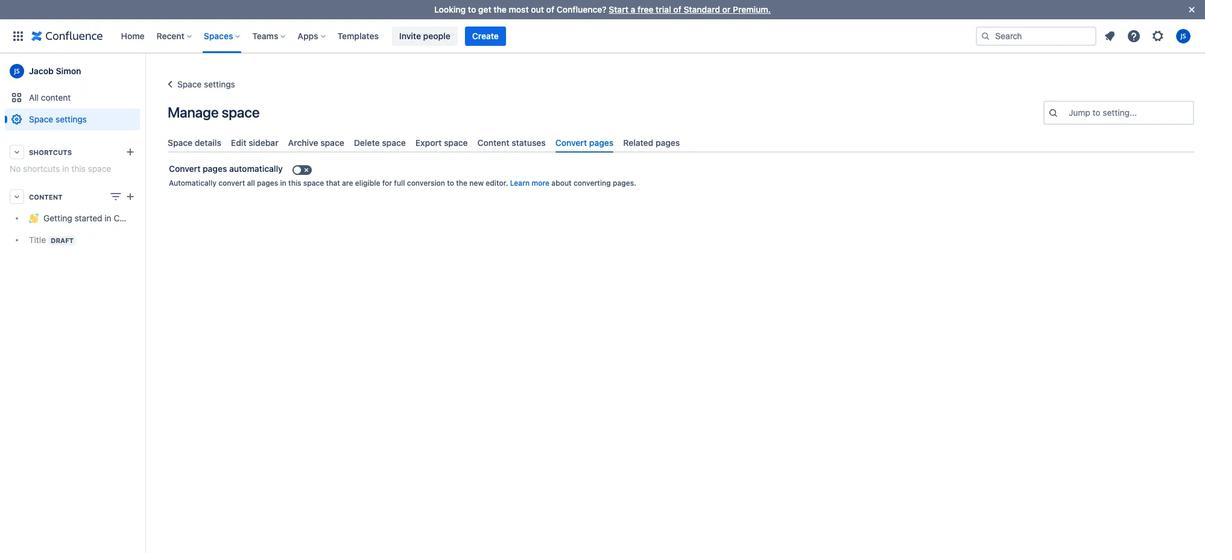 Task type: locate. For each thing, give the bounding box(es) containing it.
global element
[[7, 19, 977, 53]]

1 horizontal spatial convert
[[556, 138, 587, 148]]

to for setting...
[[1093, 107, 1101, 118]]

in right started
[[105, 213, 111, 224]]

in down shortcuts dropdown button
[[62, 164, 69, 174]]

standard
[[684, 4, 721, 14]]

jacob simon link
[[5, 59, 140, 83]]

space right archive at top
[[321, 138, 345, 148]]

spaces button
[[200, 26, 245, 46]]

space left details
[[168, 138, 193, 148]]

space settings link down the content
[[5, 109, 140, 130]]

settings down all content link
[[56, 114, 87, 124]]

sidebar
[[249, 138, 279, 148]]

0 vertical spatial in
[[62, 164, 69, 174]]

space for archive space
[[321, 138, 345, 148]]

simon
[[56, 66, 81, 76]]

1 horizontal spatial space settings
[[177, 79, 235, 89]]

pages right the related
[[656, 138, 680, 148]]

space up manage
[[177, 79, 202, 89]]

content up getting
[[29, 193, 62, 201]]

getting
[[43, 213, 72, 224]]

2 vertical spatial space
[[168, 138, 193, 148]]

1 vertical spatial the
[[456, 179, 468, 188]]

apps
[[298, 30, 318, 41]]

0 horizontal spatial to
[[447, 179, 454, 188]]

in
[[62, 164, 69, 174], [280, 179, 287, 188], [105, 213, 111, 224]]

1 vertical spatial content
[[29, 193, 62, 201]]

1 horizontal spatial the
[[494, 4, 507, 14]]

for
[[383, 179, 392, 188]]

the
[[494, 4, 507, 14], [456, 179, 468, 188]]

of right trial
[[674, 4, 682, 14]]

space settings link up manage
[[163, 77, 235, 92]]

0 vertical spatial this
[[71, 164, 86, 174]]

tree
[[5, 208, 158, 251]]

0 horizontal spatial convert
[[169, 164, 201, 174]]

1 horizontal spatial space settings link
[[163, 77, 235, 92]]

of
[[547, 4, 555, 14], [674, 4, 682, 14]]

1 horizontal spatial this
[[289, 179, 302, 188]]

space right 'export'
[[444, 138, 468, 148]]

space right delete
[[382, 138, 406, 148]]

this
[[71, 164, 86, 174], [289, 179, 302, 188]]

content for content statuses
[[478, 138, 510, 148]]

shortcuts
[[23, 164, 60, 174]]

setting...
[[1104, 107, 1138, 118]]

1 horizontal spatial of
[[674, 4, 682, 14]]

pages.
[[613, 179, 637, 188]]

space for export space
[[444, 138, 468, 148]]

conversion
[[407, 179, 445, 188]]

2 horizontal spatial to
[[1093, 107, 1101, 118]]

all content link
[[5, 87, 140, 109]]

content left statuses
[[478, 138, 510, 148]]

archive space link
[[283, 133, 349, 153]]

1 horizontal spatial content
[[478, 138, 510, 148]]

space down "all"
[[29, 114, 53, 124]]

1 horizontal spatial settings
[[204, 79, 235, 89]]

convert up automatically
[[169, 164, 201, 174]]

0 horizontal spatial settings
[[56, 114, 87, 124]]

space for delete space
[[382, 138, 406, 148]]

1 vertical spatial settings
[[56, 114, 87, 124]]

convert up about
[[556, 138, 587, 148]]

the right get on the left top of the page
[[494, 4, 507, 14]]

the left the new
[[456, 179, 468, 188]]

automatically
[[229, 164, 283, 174]]

converting
[[574, 179, 611, 188]]

draft
[[51, 237, 74, 244]]

started
[[75, 213, 102, 224]]

0 vertical spatial the
[[494, 4, 507, 14]]

convert
[[219, 179, 245, 188]]

convert
[[556, 138, 587, 148], [169, 164, 201, 174]]

of right out
[[547, 4, 555, 14]]

title
[[29, 235, 46, 245]]

confluence image
[[31, 29, 103, 43], [31, 29, 103, 43]]

2 vertical spatial in
[[105, 213, 111, 224]]

content inside dropdown button
[[29, 193, 62, 201]]

2 horizontal spatial in
[[280, 179, 287, 188]]

people
[[424, 30, 451, 41]]

create link
[[465, 26, 506, 46]]

banner
[[0, 19, 1206, 53]]

0 horizontal spatial in
[[62, 164, 69, 174]]

space settings down the content
[[29, 114, 87, 124]]

1 horizontal spatial in
[[105, 213, 111, 224]]

jump to setting...
[[1070, 107, 1138, 118]]

pages
[[590, 138, 614, 148], [656, 138, 680, 148], [203, 164, 227, 174], [257, 179, 278, 188]]

Search settings text field
[[1070, 107, 1072, 119]]

1 vertical spatial convert
[[169, 164, 201, 174]]

delete space link
[[349, 133, 411, 153]]

confluence?
[[557, 4, 607, 14]]

to for get
[[468, 4, 476, 14]]

0 vertical spatial content
[[478, 138, 510, 148]]

close image
[[1185, 2, 1200, 17]]

this left that
[[289, 179, 302, 188]]

settings up manage space
[[204, 79, 235, 89]]

Search field
[[977, 26, 1097, 46]]

content statuses
[[478, 138, 546, 148]]

0 horizontal spatial content
[[29, 193, 62, 201]]

space inside "link"
[[321, 138, 345, 148]]

archive space
[[288, 138, 345, 148]]

space inside tab list
[[168, 138, 193, 148]]

looking
[[435, 4, 466, 14]]

recent
[[157, 30, 185, 41]]

templates link
[[334, 26, 383, 46]]

tree inside space element
[[5, 208, 158, 251]]

jacob
[[29, 66, 54, 76]]

convert inside tab list
[[556, 138, 587, 148]]

related
[[624, 138, 654, 148]]

space up edit
[[222, 104, 260, 121]]

0 horizontal spatial space settings link
[[5, 109, 140, 130]]

space
[[177, 79, 202, 89], [29, 114, 53, 124], [168, 138, 193, 148]]

free
[[638, 4, 654, 14]]

content inside tab list
[[478, 138, 510, 148]]

in down automatically
[[280, 179, 287, 188]]

statuses
[[512, 138, 546, 148]]

a
[[631, 4, 636, 14]]

space details link
[[163, 133, 226, 153]]

1 vertical spatial space settings
[[29, 114, 87, 124]]

content
[[478, 138, 510, 148], [29, 193, 62, 201]]

to right conversion
[[447, 179, 454, 188]]

learn more link
[[510, 179, 550, 188]]

1 vertical spatial in
[[280, 179, 287, 188]]

1 horizontal spatial to
[[468, 4, 476, 14]]

0 horizontal spatial space settings
[[29, 114, 87, 124]]

0 vertical spatial settings
[[204, 79, 235, 89]]

this down shortcuts dropdown button
[[71, 164, 86, 174]]

related pages link
[[619, 133, 685, 153]]

0 horizontal spatial this
[[71, 164, 86, 174]]

0 vertical spatial to
[[468, 4, 476, 14]]

full
[[394, 179, 405, 188]]

0 horizontal spatial of
[[547, 4, 555, 14]]

0 vertical spatial convert
[[556, 138, 587, 148]]

your profile and preferences image
[[1177, 29, 1191, 43]]

space settings up manage space
[[177, 79, 235, 89]]

tree containing getting started in confluence
[[5, 208, 158, 251]]

start
[[609, 4, 629, 14]]

to right jump
[[1093, 107, 1101, 118]]

getting started in confluence
[[43, 213, 158, 224]]

tab list
[[163, 133, 1200, 153]]

to left get on the left top of the page
[[468, 4, 476, 14]]

content statuses link
[[473, 133, 551, 153]]

space
[[222, 104, 260, 121], [321, 138, 345, 148], [382, 138, 406, 148], [444, 138, 468, 148], [88, 164, 111, 174], [303, 179, 324, 188]]

to
[[468, 4, 476, 14], [1093, 107, 1101, 118], [447, 179, 454, 188]]

1 vertical spatial to
[[1093, 107, 1101, 118]]

content
[[41, 92, 71, 103]]

in inside tree
[[105, 213, 111, 224]]

get
[[479, 4, 492, 14]]

search image
[[981, 31, 991, 41]]

convert for convert pages automatically
[[169, 164, 201, 174]]

pages left the related
[[590, 138, 614, 148]]

related pages
[[624, 138, 680, 148]]

looking to get the most out of confluence? start a free trial of standard or premium.
[[435, 4, 771, 14]]

pages up convert
[[203, 164, 227, 174]]



Task type: describe. For each thing, give the bounding box(es) containing it.
settings inside space element
[[56, 114, 87, 124]]

invite people button
[[392, 26, 458, 46]]

automatically
[[169, 179, 217, 188]]

0 horizontal spatial the
[[456, 179, 468, 188]]

shortcuts
[[29, 148, 72, 156]]

0 vertical spatial space settings
[[177, 79, 235, 89]]

no
[[10, 164, 21, 174]]

edit sidebar
[[231, 138, 279, 148]]

collapse sidebar image
[[132, 59, 158, 83]]

1 vertical spatial this
[[289, 179, 302, 188]]

1 vertical spatial space
[[29, 114, 53, 124]]

all
[[247, 179, 255, 188]]

confluence
[[114, 213, 158, 224]]

1 vertical spatial space settings link
[[5, 109, 140, 130]]

learn
[[510, 179, 530, 188]]

that
[[326, 179, 340, 188]]

all content
[[29, 92, 71, 103]]

automatically convert all pages in this space that are eligible for full conversion to the new editor. learn more about converting pages.
[[169, 179, 637, 188]]

out
[[531, 4, 544, 14]]

pages for convert pages
[[590, 138, 614, 148]]

teams button
[[249, 26, 291, 46]]

invite
[[400, 30, 421, 41]]

eligible
[[355, 179, 381, 188]]

apps button
[[294, 26, 331, 46]]

archive
[[288, 138, 318, 148]]

space element
[[0, 53, 158, 553]]

home link
[[117, 26, 148, 46]]

export
[[416, 138, 442, 148]]

invite people
[[400, 30, 451, 41]]

appswitcher icon image
[[11, 29, 25, 43]]

teams
[[253, 30, 278, 41]]

convert for convert pages
[[556, 138, 587, 148]]

2 vertical spatial to
[[447, 179, 454, 188]]

settings icon image
[[1152, 29, 1166, 43]]

are
[[342, 179, 353, 188]]

in for confluence
[[105, 213, 111, 224]]

export space
[[416, 138, 468, 148]]

trial
[[656, 4, 672, 14]]

space for manage space
[[222, 104, 260, 121]]

manage space
[[168, 104, 260, 121]]

templates
[[338, 30, 379, 41]]

this inside space element
[[71, 164, 86, 174]]

new
[[470, 179, 484, 188]]

pages right all
[[257, 179, 278, 188]]

title draft
[[29, 235, 74, 245]]

0 vertical spatial space settings link
[[163, 77, 235, 92]]

edit sidebar link
[[226, 133, 283, 153]]

delete space
[[354, 138, 406, 148]]

getting started in confluence link
[[5, 208, 158, 229]]

home
[[121, 30, 145, 41]]

edit
[[231, 138, 247, 148]]

create a page image
[[123, 190, 138, 204]]

add shortcut image
[[123, 145, 138, 159]]

shortcuts button
[[5, 141, 140, 163]]

content button
[[5, 186, 140, 208]]

or
[[723, 4, 731, 14]]

tab list containing space details
[[163, 133, 1200, 153]]

in for this
[[62, 164, 69, 174]]

1 of from the left
[[547, 4, 555, 14]]

export space link
[[411, 133, 473, 153]]

space down shortcuts dropdown button
[[88, 164, 111, 174]]

0 vertical spatial space
[[177, 79, 202, 89]]

pages for related pages
[[656, 138, 680, 148]]

more
[[532, 179, 550, 188]]

2 of from the left
[[674, 4, 682, 14]]

content for content
[[29, 193, 62, 201]]

jump
[[1070, 107, 1091, 118]]

jacob simon
[[29, 66, 81, 76]]

convert pages link
[[551, 133, 619, 153]]

convert pages
[[556, 138, 614, 148]]

banner containing home
[[0, 19, 1206, 53]]

start a free trial of standard or premium. link
[[609, 4, 771, 14]]

premium.
[[733, 4, 771, 14]]

delete
[[354, 138, 380, 148]]

recent button
[[153, 26, 197, 46]]

create
[[472, 30, 499, 41]]

change view image
[[109, 190, 123, 204]]

space settings inside space element
[[29, 114, 87, 124]]

manage
[[168, 104, 219, 121]]

all
[[29, 92, 39, 103]]

pages for convert pages automatically
[[203, 164, 227, 174]]

space left that
[[303, 179, 324, 188]]

details
[[195, 138, 221, 148]]

convert pages automatically
[[169, 164, 283, 174]]

help icon image
[[1127, 29, 1142, 43]]

about
[[552, 179, 572, 188]]

notification icon image
[[1103, 29, 1118, 43]]

most
[[509, 4, 529, 14]]

editor.
[[486, 179, 508, 188]]

spaces
[[204, 30, 233, 41]]

space details
[[168, 138, 221, 148]]



Task type: vqa. For each thing, say whether or not it's contained in the screenshot.
Jump on the right top
yes



